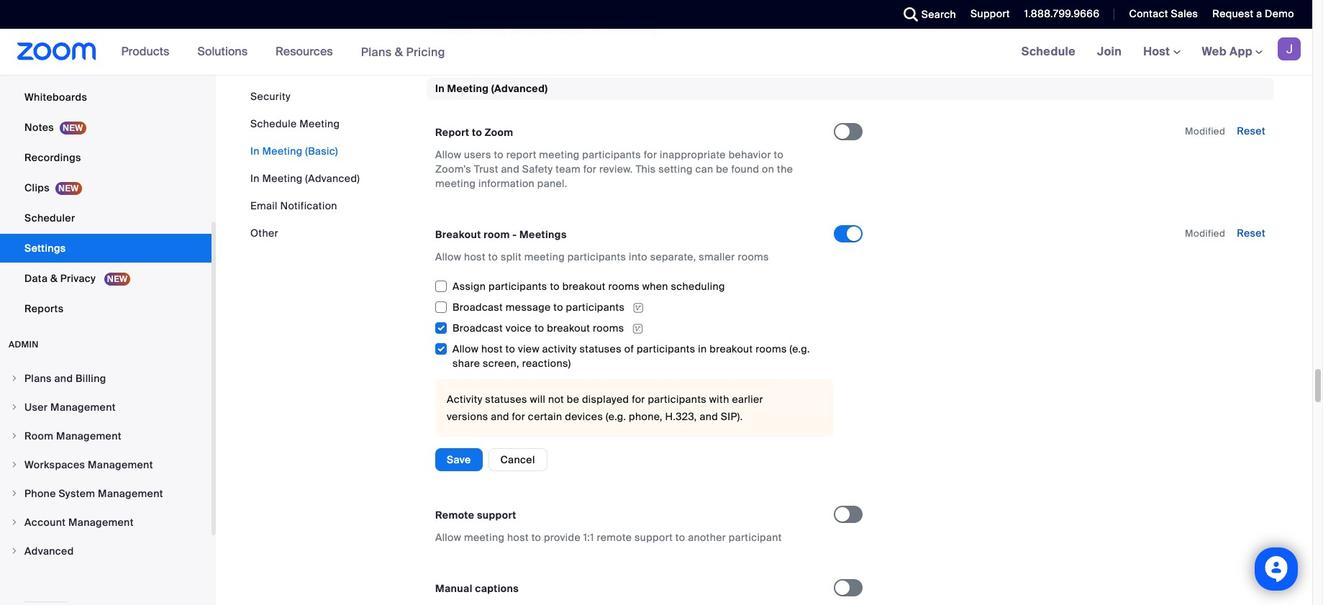 Task type: locate. For each thing, give the bounding box(es) containing it.
data & privacy link
[[0, 264, 212, 293]]

1 horizontal spatial &
[[395, 44, 403, 59]]

when
[[642, 280, 668, 293]]

support version for broadcast voice to breakout rooms image
[[628, 323, 648, 336]]

devices
[[565, 410, 603, 423]]

participants up the message
[[489, 280, 547, 293]]

room
[[24, 430, 54, 442]]

in down schedule meeting link
[[250, 145, 260, 158]]

devices
[[71, 60, 110, 73]]

on right found
[[762, 163, 774, 176]]

to up broadcast voice to breakout rooms
[[553, 301, 563, 314]]

in
[[435, 82, 445, 95], [250, 145, 260, 158], [250, 172, 260, 185]]

schedule inside schedule link
[[1021, 44, 1076, 59]]

request
[[1213, 7, 1254, 20]]

0 horizontal spatial in
[[587, 24, 596, 37]]

participants up review.
[[582, 148, 641, 161]]

earlier
[[732, 393, 763, 406]]

to left provide
[[531, 531, 541, 544]]

0 horizontal spatial in meeting (advanced)
[[250, 172, 360, 185]]

rooms inside application
[[593, 322, 624, 335]]

in meeting (advanced) link
[[250, 172, 360, 185]]

1 broadcast from the top
[[453, 301, 503, 314]]

right image left room on the bottom of page
[[10, 432, 19, 440]]

allow up zoom's
[[435, 148, 461, 161]]

split
[[501, 251, 522, 263]]

host inside allow host to view activity statuses of participants in breakout rooms (e.g. share screen, reactions)
[[481, 343, 503, 356]]

right image left phone on the bottom of the page
[[10, 489, 19, 498]]

to right voice
[[534, 322, 544, 335]]

to inside "application"
[[553, 301, 563, 314]]

in
[[587, 24, 596, 37], [698, 343, 707, 356]]

1 vertical spatial in
[[698, 343, 707, 356]]

host left provide
[[507, 531, 529, 544]]

not up certain
[[548, 393, 564, 406]]

meeting down schedule meeting link
[[262, 145, 303, 158]]

right image down admin
[[10, 374, 19, 383]]

1 vertical spatial statuses
[[485, 393, 527, 406]]

1 vertical spatial pictures
[[544, 24, 584, 37]]

host for split
[[464, 251, 486, 263]]

6 right image from the top
[[10, 547, 19, 555]]

1 vertical spatial (advanced)
[[305, 172, 360, 185]]

in left 'meeting.'
[[587, 24, 596, 37]]

in meeting (advanced) up the zoom
[[435, 82, 548, 95]]

contact sales
[[1129, 7, 1198, 20]]

1 vertical spatial modified
[[1185, 227, 1225, 240]]

clips
[[24, 181, 50, 194]]

participant right another
[[729, 531, 782, 544]]

1 horizontal spatial plans
[[361, 44, 392, 59]]

1 vertical spatial participant
[[729, 531, 782, 544]]

2 vertical spatial in
[[250, 172, 260, 185]]

and up information
[[501, 163, 519, 176]]

plans up user
[[24, 372, 52, 385]]

1 horizontal spatial in
[[698, 343, 707, 356]]

0 vertical spatial schedule
[[1021, 44, 1076, 59]]

meeting down the remote support in the bottom left of the page
[[464, 531, 505, 544]]

(advanced) down '(basic)'
[[305, 172, 360, 185]]

be inside allow users to report meeting participants for inappropriate behavior to zoom's trust and safety team for review. this setting can be found on the meeting information panel.
[[716, 163, 729, 176]]

statuses inside allow host to view activity statuses of participants in breakout rooms (e.g. share screen, reactions)
[[580, 343, 622, 356]]

schedule for schedule meeting
[[250, 117, 297, 130]]

advanced menu item
[[0, 537, 212, 565]]

0 horizontal spatial support
[[477, 509, 516, 522]]

rooms left support version for broadcast voice to breakout rooms icon
[[593, 322, 624, 335]]

1 vertical spatial reset button
[[1237, 227, 1266, 240]]

management up 'workspaces management'
[[56, 430, 121, 442]]

schedule down security link at the left
[[250, 117, 297, 130]]

schedule down 1.888.799.9666
[[1021, 44, 1076, 59]]

smaller
[[699, 251, 735, 263]]

statuses
[[580, 343, 622, 356], [485, 393, 527, 406]]

1 horizontal spatial (advanced)
[[491, 82, 548, 95]]

team
[[556, 163, 581, 176]]

0 vertical spatial in
[[587, 24, 596, 37]]

account
[[24, 516, 66, 529]]

will down "names"
[[744, 9, 759, 22]]

participants up the update
[[435, 9, 494, 22]]

allow users to report meeting participants for inappropriate behavior to zoom's trust and safety team for review. this setting can be found on the meeting information panel.
[[435, 148, 793, 190]]

room management menu item
[[0, 422, 212, 450]]

and
[[653, 0, 671, 8], [501, 163, 519, 176], [54, 372, 73, 385], [491, 410, 509, 423], [700, 410, 718, 423]]

modified for allow host to split meeting participants into separate, smaller rooms
[[1185, 227, 1225, 240]]

1 vertical spatial (e.g.
[[606, 410, 626, 423]]

(advanced) up the zoom
[[491, 82, 548, 95]]

data
[[24, 272, 48, 285]]

management inside 'menu item'
[[56, 430, 121, 442]]

right image for room
[[10, 432, 19, 440]]

0 horizontal spatial statuses
[[485, 393, 527, 406]]

broadcast inside "application"
[[453, 301, 503, 314]]

zoom's
[[435, 163, 471, 176]]

on inside all participant profile pictures will be hidden and only the names of participants will be displayed on the video screen. participants will not be able to update their profile pictures in the meeting.
[[580, 9, 592, 22]]

not
[[762, 9, 778, 22], [548, 393, 564, 406]]

support
[[971, 7, 1010, 20]]

right image inside room management 'menu item'
[[10, 432, 19, 440]]

management down billing
[[50, 401, 116, 414]]

0 vertical spatial broadcast
[[453, 301, 503, 314]]

schedule meeting link
[[250, 117, 340, 130]]

0 vertical spatial in meeting (advanced)
[[435, 82, 548, 95]]

meeting
[[447, 82, 489, 95], [299, 117, 340, 130], [262, 145, 303, 158], [262, 172, 303, 185]]

and inside menu item
[[54, 372, 73, 385]]

profile picture image
[[1278, 37, 1301, 60]]

statuses down screen,
[[485, 393, 527, 406]]

1 horizontal spatial participant
[[729, 531, 782, 544]]

plans
[[361, 44, 392, 59], [24, 372, 52, 385]]

meeting down zoom's
[[435, 177, 476, 190]]

allow down breakout in the left top of the page
[[435, 251, 461, 263]]

2 reset from the top
[[1237, 227, 1266, 240]]

allow for allow users to report meeting participants for inappropriate behavior to zoom's trust and safety team for review. this setting can be found on the meeting information panel.
[[435, 148, 461, 161]]

1 vertical spatial on
[[762, 163, 774, 176]]

1 right image from the top
[[10, 374, 19, 383]]

4 right image from the top
[[10, 489, 19, 498]]

0 vertical spatial plans
[[361, 44, 392, 59]]

the
[[697, 0, 713, 8], [595, 9, 611, 22], [598, 24, 614, 37], [777, 163, 793, 176]]

menu bar
[[250, 89, 360, 240]]

with
[[709, 393, 729, 406]]

report to zoom
[[435, 126, 513, 139]]

2 broadcast from the top
[[453, 322, 503, 335]]

participant inside in meeting (advanced) element
[[729, 531, 782, 544]]

meeting up the report to zoom
[[447, 82, 489, 95]]

participants up assign participants to breakout rooms when scheduling
[[567, 251, 626, 263]]

& left pricing on the top left of the page
[[395, 44, 403, 59]]

(basic)
[[305, 145, 338, 158]]

breakout inside allow host to view activity statuses of participants in breakout rooms (e.g. share screen, reactions)
[[710, 343, 753, 356]]

right image inside plans and billing menu item
[[10, 374, 19, 383]]

in meeting (advanced) up 'notification'
[[250, 172, 360, 185]]

schedule inside menu bar
[[250, 117, 297, 130]]

meeting for in meeting (basic) link
[[262, 145, 303, 158]]

& inside personal menu menu
[[50, 272, 58, 285]]

0 horizontal spatial participant
[[450, 0, 503, 8]]

meeting up email notification link
[[262, 172, 303, 185]]

in up 'email' at left top
[[250, 172, 260, 185]]

zoom
[[485, 126, 513, 139]]

banner
[[0, 29, 1312, 76]]

to inside allow host to view activity statuses of participants in breakout rooms (e.g. share screen, reactions)
[[505, 343, 515, 356]]

1 vertical spatial plans
[[24, 372, 52, 385]]

rooms up 'earlier'
[[756, 343, 787, 356]]

in meeting (basic) link
[[250, 145, 338, 158]]

user management menu item
[[0, 394, 212, 421]]

not inside activity statuses will not be displayed for participants with earlier versions and for certain devices (e.g. phone, h.323, and sip).
[[548, 393, 564, 406]]

1 horizontal spatial in meeting (advanced)
[[435, 82, 548, 95]]

and up screen.
[[653, 0, 671, 8]]

allow inside allow host to view activity statuses of participants in breakout rooms (e.g. share screen, reactions)
[[453, 343, 479, 356]]

and inside allow users to report meeting participants for inappropriate behavior to zoom's trust and safety team for review. this setting can be found on the meeting information panel.
[[501, 163, 519, 176]]

0 horizontal spatial plans
[[24, 372, 52, 385]]

names
[[716, 0, 749, 8]]

notification
[[280, 199, 337, 212]]

of down support version for broadcast voice to breakout rooms icon
[[624, 343, 634, 356]]

users
[[464, 148, 491, 161]]

will inside activity statuses will not be displayed for participants with earlier versions and for certain devices (e.g. phone, h.323, and sip).
[[530, 393, 545, 406]]

1 modified from the top
[[1185, 125, 1225, 138]]

of right "names"
[[751, 0, 761, 8]]

plans and billing
[[24, 372, 106, 385]]

1 vertical spatial breakout
[[547, 322, 590, 335]]

to right behavior
[[774, 148, 784, 161]]

assign participants to breakout rooms when scheduling
[[453, 280, 725, 293]]

management down room management 'menu item'
[[88, 458, 153, 471]]

1 vertical spatial displayed
[[582, 393, 629, 406]]

right image left user
[[10, 403, 19, 412]]

0 horizontal spatial &
[[50, 272, 58, 285]]

3 right image from the top
[[10, 432, 19, 440]]

side navigation navigation
[[0, 0, 216, 605]]

management for account management
[[68, 516, 134, 529]]

1 horizontal spatial displayed
[[582, 393, 629, 406]]

participant inside all participant profile pictures will be hidden and only the names of participants will be displayed on the video screen. participants will not be able to update their profile pictures in the meeting.
[[450, 0, 503, 8]]

group containing assign participants to breakout rooms when scheduling
[[435, 276, 834, 437]]

participants inside allow users to report meeting participants for inappropriate behavior to zoom's trust and safety team for review. this setting can be found on the meeting information panel.
[[582, 148, 641, 161]]

update
[[448, 24, 482, 37]]

to up screen,
[[505, 343, 515, 356]]

group
[[435, 276, 834, 437]]

(advanced)
[[491, 82, 548, 95], [305, 172, 360, 185]]

profile up their
[[506, 0, 537, 8]]

broadcast inside application
[[453, 322, 503, 335]]

products
[[121, 44, 169, 59]]

and down "with"
[[700, 410, 718, 423]]

participants inside allow host to view activity statuses of participants in breakout rooms (e.g. share screen, reactions)
[[637, 343, 695, 356]]

personal menu menu
[[0, 0, 212, 324]]

be
[[601, 0, 614, 8], [515, 9, 528, 22], [781, 9, 793, 22], [716, 163, 729, 176], [567, 393, 579, 406]]

1 horizontal spatial not
[[762, 9, 778, 22]]

1 horizontal spatial on
[[762, 163, 774, 176]]

the down video
[[598, 24, 614, 37]]

1 vertical spatial not
[[548, 393, 564, 406]]

will up certain
[[530, 393, 545, 406]]

and left billing
[[54, 372, 73, 385]]

0 vertical spatial reset
[[1237, 125, 1266, 138]]

participants
[[682, 9, 741, 22]]

right image for plans
[[10, 374, 19, 383]]

0 vertical spatial on
[[580, 9, 592, 22]]

cancel button
[[488, 448, 547, 471]]

room management
[[24, 430, 121, 442]]

breakout down allow host to split meeting participants into separate, smaller rooms
[[562, 280, 606, 293]]

profile
[[506, 0, 537, 8], [510, 24, 542, 37]]

for up this
[[644, 148, 657, 161]]

0 vertical spatial (e.g.
[[790, 343, 810, 356]]

meeting up '(basic)'
[[299, 117, 340, 130]]

the right found
[[777, 163, 793, 176]]

0 vertical spatial reset button
[[1237, 125, 1266, 138]]

plans and billing menu item
[[0, 365, 212, 392]]

1 horizontal spatial (e.g.
[[790, 343, 810, 356]]

0 horizontal spatial displayed
[[530, 9, 577, 22]]

0 vertical spatial host
[[464, 251, 486, 263]]

plans left pricing on the top left of the page
[[361, 44, 392, 59]]

sales
[[1171, 7, 1198, 20]]

participant up the update
[[450, 0, 503, 8]]

breakout up "with"
[[710, 343, 753, 356]]

1 vertical spatial broadcast
[[453, 322, 503, 335]]

solutions
[[197, 44, 248, 59]]

safety
[[522, 163, 553, 176]]

(e.g. inside activity statuses will not be displayed for participants with earlier versions and for certain devices (e.g. phone, h.323, and sip).
[[606, 410, 626, 423]]

(e.g.
[[790, 343, 810, 356], [606, 410, 626, 423]]

1 horizontal spatial schedule
[[1021, 44, 1076, 59]]

participants down assign participants to breakout rooms when scheduling
[[566, 301, 625, 314]]

plans inside 'product information' navigation
[[361, 44, 392, 59]]

account management
[[24, 516, 134, 529]]

trust
[[474, 163, 498, 176]]

1 vertical spatial &
[[50, 272, 58, 285]]

0 horizontal spatial on
[[580, 9, 592, 22]]

support link
[[960, 0, 1014, 29], [971, 7, 1010, 20]]

& right data
[[50, 272, 58, 285]]

profile right their
[[510, 24, 542, 37]]

0 horizontal spatial not
[[548, 393, 564, 406]]

right image left advanced
[[10, 547, 19, 555]]

1 vertical spatial profile
[[510, 24, 542, 37]]

right image inside user management menu item
[[10, 403, 19, 412]]

1 vertical spatial schedule
[[250, 117, 297, 130]]

whiteboards link
[[0, 83, 212, 112]]

2 vertical spatial breakout
[[710, 343, 753, 356]]

0 vertical spatial modified
[[1185, 125, 1225, 138]]

0 vertical spatial not
[[762, 9, 778, 22]]

on inside allow users to report meeting participants for inappropriate behavior to zoom's trust and safety team for review. this setting can be found on the meeting information panel.
[[762, 163, 774, 176]]

phone system management menu item
[[0, 480, 212, 507]]

0 horizontal spatial (e.g.
[[606, 410, 626, 423]]

1 vertical spatial reset
[[1237, 227, 1266, 240]]

to inside all participant profile pictures will be hidden and only the names of participants will be displayed on the video screen. participants will not be able to update their profile pictures in the meeting.
[[435, 24, 445, 37]]

1 reset button from the top
[[1237, 125, 1266, 138]]

will
[[583, 0, 599, 8], [497, 9, 512, 22], [744, 9, 759, 22], [530, 393, 545, 406]]

schedule for schedule
[[1021, 44, 1076, 59]]

rooms inside allow host to view activity statuses of participants in breakout rooms (e.g. share screen, reactions)
[[756, 343, 787, 356]]

in down scheduling
[[698, 343, 707, 356]]

(e.g. inside allow host to view activity statuses of participants in breakout rooms (e.g. share screen, reactions)
[[790, 343, 810, 356]]

report
[[435, 126, 469, 139]]

allow inside allow users to report meeting participants for inappropriate behavior to zoom's trust and safety team for review. this setting can be found on the meeting information panel.
[[435, 148, 461, 161]]

participant
[[450, 0, 503, 8], [729, 531, 782, 544]]

host up screen,
[[481, 343, 503, 356]]

&
[[395, 44, 403, 59], [50, 272, 58, 285]]

breakout up activity
[[547, 322, 590, 335]]

captions
[[475, 582, 519, 595]]

participants up h.323,
[[648, 393, 707, 406]]

0 vertical spatial statuses
[[580, 343, 622, 356]]

of inside all participant profile pictures will be hidden and only the names of participants will be displayed on the video screen. participants will not be able to update their profile pictures in the meeting.
[[751, 0, 761, 8]]

plans inside menu item
[[24, 372, 52, 385]]

5 right image from the top
[[10, 518, 19, 527]]

0 vertical spatial pictures
[[540, 0, 580, 8]]

broadcast voice to breakout rooms application
[[435, 317, 834, 338]]

allow down remote
[[435, 531, 461, 544]]

1 horizontal spatial of
[[751, 0, 761, 8]]

email notification link
[[250, 199, 337, 212]]

1 vertical spatial support
[[635, 531, 673, 544]]

all
[[435, 0, 448, 8]]

0 vertical spatial &
[[395, 44, 403, 59]]

breakout
[[562, 280, 606, 293], [547, 322, 590, 335], [710, 343, 753, 356]]

0 vertical spatial of
[[751, 0, 761, 8]]

right image
[[10, 374, 19, 383], [10, 403, 19, 412], [10, 432, 19, 440], [10, 489, 19, 498], [10, 518, 19, 527], [10, 547, 19, 555]]

in down pricing on the top left of the page
[[435, 82, 445, 95]]

breakout inside application
[[547, 322, 590, 335]]

participants
[[435, 9, 494, 22], [582, 148, 641, 161], [567, 251, 626, 263], [489, 280, 547, 293], [566, 301, 625, 314], [637, 343, 695, 356], [648, 393, 707, 406]]

only
[[674, 0, 694, 8]]

separate,
[[650, 251, 696, 263]]

phone,
[[629, 410, 663, 423]]

notes
[[24, 121, 54, 134]]

on left video
[[580, 9, 592, 22]]

will left hidden
[[583, 0, 599, 8]]

2 reset button from the top
[[1237, 227, 1266, 240]]

not inside all participant profile pictures will be hidden and only the names of participants will be displayed on the video screen. participants will not be able to update their profile pictures in the meeting.
[[762, 9, 778, 22]]

schedule meeting
[[250, 117, 340, 130]]

& for privacy
[[50, 272, 58, 285]]

management up "advanced" menu item
[[68, 516, 134, 529]]

reset
[[1237, 125, 1266, 138], [1237, 227, 1266, 240]]

0 vertical spatial breakout
[[562, 280, 606, 293]]

host
[[1143, 44, 1173, 59]]

2 right image from the top
[[10, 403, 19, 412]]

will up their
[[497, 9, 512, 22]]

0 horizontal spatial schedule
[[250, 117, 297, 130]]

not left able
[[762, 9, 778, 22]]

remote
[[597, 531, 632, 544]]

1 horizontal spatial statuses
[[580, 343, 622, 356]]

1 vertical spatial host
[[481, 343, 503, 356]]

to left another
[[675, 531, 685, 544]]

right image left the account
[[10, 518, 19, 527]]

0 vertical spatial (advanced)
[[491, 82, 548, 95]]

allow up share on the bottom of the page
[[453, 343, 479, 356]]

1 horizontal spatial support
[[635, 531, 673, 544]]

right image inside phone system management menu item
[[10, 489, 19, 498]]

participants down support version for broadcast voice to breakout rooms icon
[[637, 343, 695, 356]]

of
[[751, 0, 761, 8], [624, 343, 634, 356]]

found
[[731, 163, 759, 176]]

host down breakout in the left top of the page
[[464, 251, 486, 263]]

0 horizontal spatial of
[[624, 343, 634, 356]]

1 vertical spatial in
[[250, 145, 260, 158]]

right image for account
[[10, 518, 19, 527]]

1 vertical spatial of
[[624, 343, 634, 356]]

share
[[453, 357, 480, 370]]

1 reset from the top
[[1237, 125, 1266, 138]]

right image for phone
[[10, 489, 19, 498]]

this
[[636, 163, 656, 176]]

0 horizontal spatial (advanced)
[[305, 172, 360, 185]]

breakout
[[435, 228, 481, 241]]

0 vertical spatial participant
[[450, 0, 503, 8]]

reset button for allow users to report meeting participants for inappropriate behavior to zoom's trust and safety team for review. this setting can be found on the meeting information panel.
[[1237, 125, 1266, 138]]

right image inside account management menu item
[[10, 518, 19, 527]]

broadcast up share on the bottom of the page
[[453, 322, 503, 335]]

2 modified from the top
[[1185, 227, 1225, 240]]

to left the update
[[435, 24, 445, 37]]

right image
[[10, 460, 19, 469]]

& inside 'product information' navigation
[[395, 44, 403, 59]]

broadcast down assign
[[453, 301, 503, 314]]

reset for allow users to report meeting participants for inappropriate behavior to zoom's trust and safety team for review. this setting can be found on the meeting information panel.
[[1237, 125, 1266, 138]]

statuses down 'broadcast voice to breakout rooms' application
[[580, 343, 622, 356]]

1 vertical spatial in meeting (advanced)
[[250, 172, 360, 185]]

0 vertical spatial displayed
[[530, 9, 577, 22]]



Task type: describe. For each thing, give the bounding box(es) containing it.
request a demo
[[1213, 7, 1294, 20]]

2 vertical spatial host
[[507, 531, 529, 544]]

zoom logo image
[[17, 42, 96, 60]]

review.
[[599, 163, 633, 176]]

into
[[629, 251, 647, 263]]

management for room management
[[56, 430, 121, 442]]

solutions button
[[197, 29, 254, 75]]

join
[[1097, 44, 1122, 59]]

for up phone,
[[632, 393, 645, 406]]

allow host to split meeting participants into separate, smaller rooms
[[435, 251, 769, 263]]

broadcast voice to breakout rooms
[[453, 322, 624, 335]]

able
[[796, 9, 817, 22]]

clips link
[[0, 173, 212, 202]]

allow for allow host to view activity statuses of participants in breakout rooms (e.g. share screen, reactions)
[[453, 343, 479, 356]]

in for in meeting (advanced) link
[[250, 172, 260, 185]]

and right versions
[[491, 410, 509, 423]]

view
[[518, 343, 540, 356]]

personal devices
[[24, 60, 110, 73]]

privacy
[[60, 272, 96, 285]]

save button
[[435, 448, 482, 471]]

account management menu item
[[0, 509, 212, 536]]

personal
[[24, 60, 68, 73]]

resources button
[[276, 29, 339, 75]]

admin
[[9, 339, 39, 350]]

breakout for voice
[[547, 322, 590, 335]]

sip).
[[721, 410, 743, 423]]

email notification
[[250, 199, 337, 212]]

management for user management
[[50, 401, 116, 414]]

video
[[614, 9, 640, 22]]

meetings
[[520, 228, 567, 241]]

displayed inside all participant profile pictures will be hidden and only the names of participants will be displayed on the video screen. participants will not be able to update their profile pictures in the meeting.
[[530, 9, 577, 22]]

management up account management menu item
[[98, 487, 163, 500]]

0 vertical spatial support
[[477, 509, 516, 522]]

other link
[[250, 227, 278, 240]]

0 vertical spatial profile
[[506, 0, 537, 8]]

to left the zoom
[[472, 126, 482, 139]]

the up participants
[[697, 0, 713, 8]]

screen.
[[643, 9, 680, 22]]

inappropriate
[[660, 148, 726, 161]]

a
[[1256, 7, 1262, 20]]

host button
[[1143, 44, 1180, 59]]

broadcast message to participants application
[[435, 297, 834, 317]]

meeting inside in meeting (advanced) element
[[447, 82, 489, 95]]

broadcast for broadcast message to participants
[[453, 301, 503, 314]]

screen,
[[483, 357, 519, 370]]

search button
[[893, 0, 960, 29]]

to left split
[[488, 251, 498, 263]]

scheduler link
[[0, 204, 212, 232]]

rooms up broadcast message to participants "application"
[[608, 280, 640, 293]]

workspaces management menu item
[[0, 451, 212, 478]]

h.323,
[[665, 410, 697, 423]]

settings
[[24, 242, 66, 255]]

allow meeting host to provide 1:1 remote support to another participant
[[435, 531, 782, 544]]

meeting for schedule meeting link
[[299, 117, 340, 130]]

meeting down meetings
[[524, 251, 565, 263]]

of inside allow host to view activity statuses of participants in breakout rooms (e.g. share screen, reactions)
[[624, 343, 634, 356]]

web app button
[[1202, 44, 1263, 59]]

recordings link
[[0, 143, 212, 172]]

reset for allow host to split meeting participants into separate, smaller rooms
[[1237, 227, 1266, 240]]

plans for plans & pricing
[[361, 44, 392, 59]]

to up broadcast message to participants
[[550, 280, 560, 293]]

1.888.799.9666 button up join
[[1014, 0, 1103, 29]]

workspaces management
[[24, 458, 153, 471]]

data & privacy
[[24, 272, 98, 285]]

reset button for allow host to split meeting participants into separate, smaller rooms
[[1237, 227, 1266, 240]]

meeting for in meeting (advanced) link
[[262, 172, 303, 185]]

plans for plans and billing
[[24, 372, 52, 385]]

whiteboards
[[24, 91, 87, 104]]

participants inside "application"
[[566, 301, 625, 314]]

banner containing products
[[0, 29, 1312, 76]]

scheduling
[[671, 280, 725, 293]]

participants inside activity statuses will not be displayed for participants with earlier versions and for certain devices (e.g. phone, h.323, and sip).
[[648, 393, 707, 406]]

displayed inside activity statuses will not be displayed for participants with earlier versions and for certain devices (e.g. phone, h.323, and sip).
[[582, 393, 629, 406]]

notes link
[[0, 113, 212, 142]]

allow host to view activity statuses of participants in breakout rooms (e.g. share screen, reactions)
[[453, 343, 810, 370]]

phone
[[24, 487, 56, 500]]

right image for user
[[10, 403, 19, 412]]

products button
[[121, 29, 176, 75]]

their
[[485, 24, 507, 37]]

in meeting (basic)
[[250, 145, 338, 158]]

broadcast for broadcast voice to breakout rooms
[[453, 322, 503, 335]]

other
[[250, 227, 278, 240]]

modified for allow users to report meeting participants for inappropriate behavior to zoom's trust and safety team for review. this setting can be found on the meeting information panel.
[[1185, 125, 1225, 138]]

0 vertical spatial in
[[435, 82, 445, 95]]

the left video
[[595, 9, 611, 22]]

billing
[[76, 372, 106, 385]]

statuses inside activity statuses will not be displayed for participants with earlier versions and for certain devices (e.g. phone, h.323, and sip).
[[485, 393, 527, 406]]

reports link
[[0, 294, 212, 323]]

advanced
[[24, 545, 74, 558]]

to inside application
[[534, 322, 544, 335]]

menu bar containing security
[[250, 89, 360, 240]]

phone system management
[[24, 487, 163, 500]]

versions
[[447, 410, 488, 423]]

in for in meeting (basic) link
[[250, 145, 260, 158]]

personal devices link
[[0, 53, 212, 81]]

another
[[688, 531, 726, 544]]

scheduler
[[24, 212, 75, 224]]

assign
[[453, 280, 486, 293]]

meetings navigation
[[1011, 29, 1312, 76]]

broadcast message to participants
[[453, 301, 625, 314]]

breakout room - meetings
[[435, 228, 567, 241]]

manual captions
[[435, 582, 519, 595]]

for left certain
[[512, 410, 525, 423]]

recordings
[[24, 151, 81, 164]]

the inside allow users to report meeting participants for inappropriate behavior to zoom's trust and safety team for review. this setting can be found on the meeting information panel.
[[777, 163, 793, 176]]

in inside all participant profile pictures will be hidden and only the names of participants will be displayed on the video screen. participants will not be able to update their profile pictures in the meeting.
[[587, 24, 596, 37]]

group inside in meeting (advanced) element
[[435, 276, 834, 437]]

breakout for participants
[[562, 280, 606, 293]]

& for pricing
[[395, 44, 403, 59]]

email
[[250, 199, 277, 212]]

in inside allow host to view activity statuses of participants in breakout rooms (e.g. share screen, reactions)
[[698, 343, 707, 356]]

product information navigation
[[111, 29, 456, 76]]

security
[[250, 90, 291, 103]]

be inside activity statuses will not be displayed for participants with earlier versions and for certain devices (e.g. phone, h.323, and sip).
[[567, 393, 579, 406]]

join link
[[1086, 29, 1133, 75]]

1:1
[[583, 531, 594, 544]]

settings link
[[0, 234, 212, 263]]

provide
[[544, 531, 581, 544]]

admin menu menu
[[0, 365, 212, 566]]

all participant profile pictures will be hidden and only the names of participants will be displayed on the video screen. participants will not be able to update their profile pictures in the meeting.
[[435, 0, 817, 37]]

management for workspaces management
[[88, 458, 153, 471]]

and inside all participant profile pictures will be hidden and only the names of participants will be displayed on the video screen. participants will not be able to update their profile pictures in the meeting.
[[653, 0, 671, 8]]

pricing
[[406, 44, 445, 59]]

contact
[[1129, 7, 1168, 20]]

manual
[[435, 582, 473, 595]]

allow for allow meeting host to provide 1:1 remote support to another participant
[[435, 531, 461, 544]]

app
[[1230, 44, 1253, 59]]

reactions)
[[522, 357, 571, 370]]

rooms right the smaller
[[738, 251, 769, 263]]

room
[[484, 228, 510, 241]]

(advanced) inside menu bar
[[305, 172, 360, 185]]

support version for broadcast message to participants image
[[628, 302, 648, 315]]

meeting.
[[617, 24, 660, 37]]

activity
[[542, 343, 577, 356]]

host for view
[[481, 343, 503, 356]]

activity
[[447, 393, 482, 406]]

meeting up team
[[539, 148, 580, 161]]

remote
[[435, 509, 474, 522]]

for right team
[[583, 163, 597, 176]]

can
[[695, 163, 713, 176]]

participants inside all participant profile pictures will be hidden and only the names of participants will be displayed on the video screen. participants will not be able to update their profile pictures in the meeting.
[[435, 9, 494, 22]]

allow for allow host to split meeting participants into separate, smaller rooms
[[435, 251, 461, 263]]

right image inside "advanced" menu item
[[10, 547, 19, 555]]

to up 'trust'
[[494, 148, 504, 161]]

1.888.799.9666 button up schedule link
[[1024, 7, 1100, 20]]

in meeting (advanced) element
[[427, 78, 1274, 605]]



Task type: vqa. For each thing, say whether or not it's contained in the screenshot.
Schedule
yes



